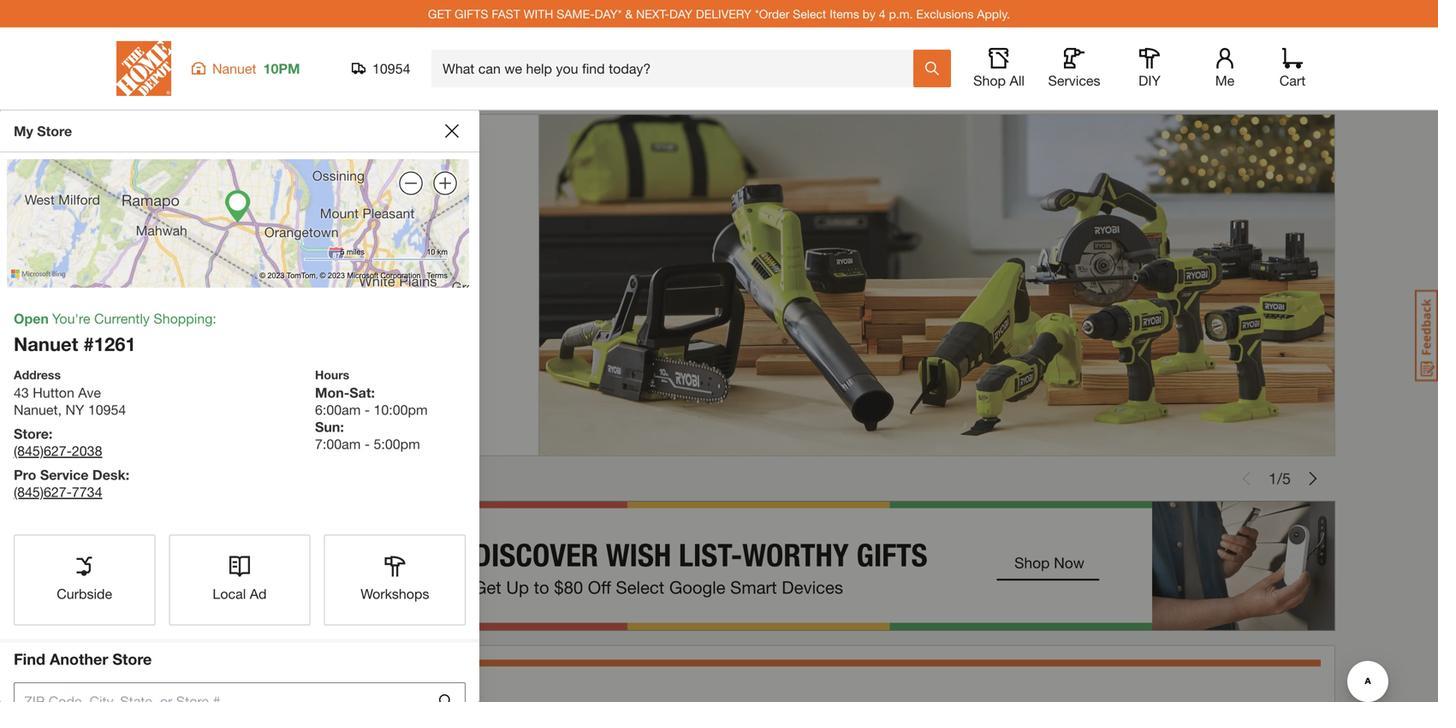 Task type: locate. For each thing, give the bounding box(es) containing it.
0 vertical spatial -
[[365, 402, 370, 418]]

ave
[[78, 384, 101, 401]]

desk
[[92, 467, 126, 483]]

5:00pm
[[374, 436, 420, 452]]

nanuet inside address 43 hutton ave nanuet , ny 10954 store : (845)627-2038 pro service desk : (845)627-7734
[[14, 402, 58, 418]]

7734
[[72, 484, 102, 500]]

: right service
[[126, 467, 129, 483]]

1 vertical spatial store
[[14, 425, 49, 442]]

2 vertical spatial store
[[112, 650, 152, 668]]

currently
[[94, 310, 150, 327]]

1 vertical spatial nanuet
[[14, 333, 78, 355]]

gifts
[[455, 7, 488, 21]]

1 (845)627- from the top
[[14, 443, 72, 459]]

1
[[1269, 469, 1277, 488]]

store right another
[[112, 650, 152, 668]]

: up (845)627-2038 link
[[49, 425, 53, 442]]

5
[[1282, 469, 1291, 488]]

0 vertical spatial :
[[49, 425, 53, 442]]

workshops
[[361, 586, 429, 602]]

my
[[14, 123, 33, 139]]

4
[[879, 7, 886, 21]]

2 (845)627- from the top
[[14, 484, 72, 500]]

0 vertical spatial store
[[37, 123, 72, 139]]

- down 'sat:'
[[365, 402, 370, 418]]

select
[[793, 7, 826, 21]]

cart
[[1280, 72, 1306, 89]]

workshops button
[[325, 536, 465, 625]]

day
[[669, 7, 693, 21]]

store
[[37, 123, 72, 139], [14, 425, 49, 442], [112, 650, 152, 668]]

1 / 5
[[1269, 469, 1291, 488]]

address 43 hutton ave nanuet , ny 10954 store : (845)627-2038 pro service desk : (845)627-7734
[[14, 368, 133, 500]]

store inside address 43 hutton ave nanuet , ny 10954 store : (845)627-2038 pro service desk : (845)627-7734
[[14, 425, 49, 442]]

hutton
[[33, 384, 74, 401]]

(845)627- up pro
[[14, 443, 72, 459]]

#
[[83, 333, 94, 355]]

(845)627- down pro
[[14, 484, 72, 500]]

10954
[[372, 60, 410, 77], [88, 402, 126, 418]]

fast
[[492, 7, 520, 21]]

0 vertical spatial (845)627-
[[14, 443, 72, 459]]

my store
[[14, 123, 72, 139]]

1 horizontal spatial 10954
[[372, 60, 410, 77]]

-
[[365, 402, 370, 418], [365, 436, 370, 452]]

nanuet inside the open you're currently shopping: nanuet # 1261
[[14, 333, 78, 355]]

address
[[14, 368, 61, 382]]

What can we help you find today? search field
[[443, 51, 913, 86]]

local
[[213, 586, 246, 602]]

by
[[863, 7, 876, 21]]

the home depot logo image
[[116, 41, 171, 96]]

1 vertical spatial 10954
[[88, 402, 126, 418]]

get
[[428, 7, 451, 21]]

shop
[[973, 72, 1006, 89]]

nanuet left 10pm
[[212, 60, 256, 77]]

1 horizontal spatial :
[[126, 467, 129, 483]]

2 vertical spatial nanuet
[[14, 402, 58, 418]]

nanuet down 43
[[14, 402, 58, 418]]

:
[[49, 425, 53, 442], [126, 467, 129, 483]]

nanuet for ny
[[14, 402, 58, 418]]

store up (845)627-2038 link
[[14, 425, 49, 442]]

nanuet down open on the top
[[14, 333, 78, 355]]

0 horizontal spatial 10954
[[88, 402, 126, 418]]

diy button
[[1122, 48, 1177, 89]]

find
[[14, 650, 45, 668]]

store right the my
[[37, 123, 72, 139]]

7:00am
[[315, 436, 361, 452]]

nanuet
[[212, 60, 256, 77], [14, 333, 78, 355], [14, 402, 58, 418]]

1 vertical spatial (845)627-
[[14, 484, 72, 500]]

shop all button
[[972, 48, 1026, 89]]

0 vertical spatial 10954
[[372, 60, 410, 77]]

1 vertical spatial -
[[365, 436, 370, 452]]

- right 7:00am at the bottom of page
[[365, 436, 370, 452]]

p.m.
[[889, 7, 913, 21]]

open you're currently shopping: nanuet # 1261
[[14, 310, 216, 355]]

next slide image
[[1306, 472, 1320, 485]]

(845)627-
[[14, 443, 72, 459], [14, 484, 72, 500]]

exclusions
[[916, 7, 974, 21]]

1 vertical spatial :
[[126, 467, 129, 483]]

next-
[[636, 7, 669, 21]]

sun:
[[315, 419, 344, 435]]

you're
[[52, 310, 90, 327]]

me button
[[1198, 48, 1253, 89]]

0 horizontal spatial :
[[49, 425, 53, 442]]

all
[[1010, 72, 1025, 89]]



Task type: vqa. For each thing, say whether or not it's contained in the screenshot.
HOME link
no



Task type: describe. For each thing, give the bounding box(es) containing it.
mon-
[[315, 384, 350, 401]]

another
[[50, 650, 108, 668]]

diy
[[1139, 72, 1161, 89]]

10954 inside button
[[372, 60, 410, 77]]

shopping:
[[154, 310, 216, 327]]

1 - from the top
[[365, 402, 370, 418]]

,
[[58, 402, 62, 418]]

10954 button
[[352, 60, 411, 77]]

10954 inside address 43 hutton ave nanuet , ny 10954 store : (845)627-2038 pro service desk : (845)627-7734
[[88, 402, 126, 418]]

terms
[[427, 271, 448, 280]]

drawer close image
[[445, 124, 459, 138]]

(845)627-2038 link
[[14, 443, 102, 459]]

0 vertical spatial nanuet
[[212, 60, 256, 77]]

2 - from the top
[[365, 436, 370, 452]]

same-
[[557, 7, 595, 21]]

nanuet for 1261
[[14, 333, 78, 355]]

service
[[40, 467, 89, 483]]

ad
[[250, 586, 267, 602]]

get gifts fast with same-day* & next-day delivery *order select items by 4 p.m. exclusions apply.
[[428, 7, 1010, 21]]

open
[[14, 310, 49, 327]]

hours mon-sat: 6:00am - 10:00pm sun: 7:00am - 5:00pm
[[315, 368, 428, 452]]

hours
[[315, 368, 349, 382]]

me
[[1215, 72, 1235, 89]]

6:00am
[[315, 402, 361, 418]]

10pm
[[263, 60, 300, 77]]

ny
[[65, 402, 84, 418]]

items
[[830, 7, 859, 21]]

apply.
[[977, 7, 1010, 21]]

2038
[[72, 443, 102, 459]]

ZIP Code, City, State, or Store # text field
[[14, 682, 436, 702]]

services
[[1048, 72, 1101, 89]]

services button
[[1047, 48, 1102, 89]]

shop all
[[973, 72, 1025, 89]]

this is the first slide image
[[1240, 472, 1253, 485]]

/
[[1277, 469, 1282, 488]]

delivery
[[696, 7, 752, 21]]

sat:
[[350, 384, 375, 401]]

1261
[[94, 333, 136, 355]]

*order
[[755, 7, 790, 21]]

terms link
[[427, 270, 448, 282]]

(845)627-7734 link
[[14, 484, 102, 500]]

&
[[625, 7, 633, 21]]

day*
[[595, 7, 622, 21]]

curbside
[[57, 586, 112, 602]]

pro
[[14, 467, 36, 483]]

cart link
[[1274, 48, 1312, 89]]

with
[[524, 7, 553, 21]]

nanuet 10pm
[[212, 60, 300, 77]]

find another store
[[14, 650, 152, 668]]

microsoft bing image
[[11, 262, 70, 286]]

local ad button
[[170, 536, 310, 625]]

img for put a bow on tool gifting up to 45% off select tools & tool accessories image
[[103, 114, 1336, 456]]

43
[[14, 384, 29, 401]]

feedback link image
[[1415, 289, 1438, 382]]

curbside button
[[15, 536, 154, 625]]

10:00pm
[[374, 402, 428, 418]]

local ad
[[213, 586, 267, 602]]



